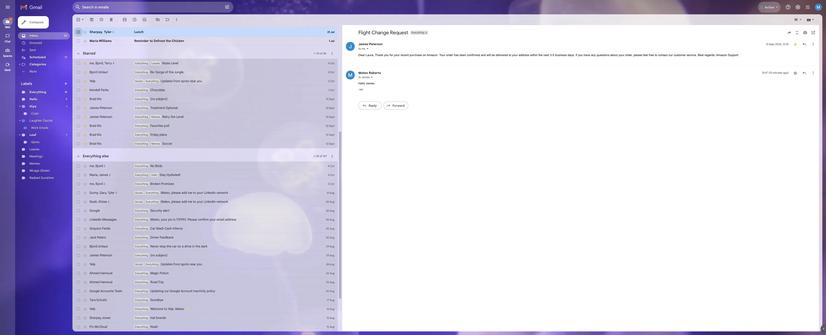 Task type: vqa. For each thing, say whether or not it's contained in the screenshot.
Retry the Level
yes



Task type: locate. For each thing, give the bounding box(es) containing it.
trip
[[176, 312, 182, 316]]

2 oct from the top
[[367, 78, 372, 82]]

0 horizontal spatial on
[[197, 272, 201, 276]]

everything (no subject) inside starred 'tab panel'
[[150, 108, 186, 112]]

social down everything broken promises
[[150, 213, 158, 216]]

28 row from the top
[[81, 319, 376, 329]]

4 oct from the top
[[367, 98, 372, 102]]

sharpay
[[99, 33, 114, 38]]

gary
[[111, 212, 118, 217]]

1 umlaut from the top
[[109, 78, 120, 82]]

(no inside everything else tab panel
[[167, 282, 172, 286]]

umlaut
[[109, 78, 120, 82], [109, 272, 120, 276]]

1 yelp from the top
[[99, 88, 106, 92]]

noah , eloise 2
[[99, 222, 121, 226]]

12 row from the top
[[81, 145, 376, 155]]

leaves
[[168, 68, 178, 72], [33, 164, 44, 168]]

0 vertical spatial leaves
[[168, 68, 178, 72]]

kendall
[[99, 98, 111, 102]]

umlaut inside everything else tab panel
[[109, 272, 120, 276]]

0 vertical spatial updates
[[179, 88, 192, 92]]

2 inside noah , eloise 2
[[120, 223, 121, 226]]

oct for 4 oct
[[367, 68, 372, 72]]

2 vertical spatial james peterson
[[99, 282, 125, 286]]

22 inside 22 link
[[10, 20, 13, 23]]

linkedin for 2
[[226, 222, 240, 227]]

me inside list
[[402, 52, 406, 56]]

0 vertical spatial ahmed hamoud
[[99, 302, 125, 306]]

14 row from the top
[[81, 180, 376, 190]]

leaves up 're:'
[[168, 68, 178, 72]]

mark as read image
[[136, 19, 141, 24]]

everything inside everything road trip
[[150, 312, 165, 316]]

everything (no subject) inside everything else tab panel
[[150, 282, 186, 286]]

0 vertical spatial maria
[[99, 43, 109, 48]]

subject) down 'stop'
[[173, 282, 186, 286]]

1 brad from the top
[[99, 108, 107, 112]]

2 for no birds
[[115, 183, 117, 187]]

everything else
[[92, 171, 121, 176]]

jul for 1 jul
[[367, 44, 372, 47]]

1 vertical spatial add
[[202, 222, 208, 227]]

2 for broken promises
[[115, 203, 117, 206]]

the left the 'car'
[[185, 272, 190, 276]]

0 vertical spatial hello
[[33, 108, 41, 113]]

social up everything security alert
[[150, 223, 158, 226]]

noise
[[180, 68, 189, 72]]

1 network from the top
[[241, 212, 253, 217]]

everything inside everything friday plans
[[150, 148, 165, 152]]

maria down sharpay
[[99, 43, 109, 48]]

maria for maria williams
[[99, 43, 109, 48]]

everything inside everything broken promises
[[150, 203, 165, 206]]

address right the email
[[250, 242, 263, 246]]

1 ahmed from the top
[[99, 302, 111, 306]]

1 bjord umlaut from the top
[[99, 78, 120, 82]]

cute!
[[35, 124, 43, 128]]

1 vertical spatial tyler
[[120, 212, 127, 217]]

confirm
[[220, 242, 232, 246]]

1 vertical spatial linkedin
[[226, 222, 240, 227]]

everything inside button
[[92, 171, 112, 176]]

1 everything (no subject) from the top
[[150, 108, 186, 112]]

hello
[[33, 108, 41, 113], [168, 193, 175, 196]]

29 row from the top
[[81, 329, 376, 335]]

None checkbox
[[84, 19, 89, 24], [84, 23, 89, 28], [84, 33, 89, 38], [84, 68, 89, 73], [84, 88, 89, 93], [84, 128, 89, 133], [84, 147, 89, 152], [84, 182, 89, 187], [84, 212, 89, 217], [84, 222, 89, 227], [84, 232, 89, 237], [84, 242, 89, 247], [84, 252, 89, 257], [84, 282, 89, 287], [84, 292, 89, 297], [84, 311, 89, 316], [84, 321, 89, 326], [84, 19, 89, 24], [84, 23, 89, 28], [84, 33, 89, 38], [84, 68, 89, 73], [84, 88, 89, 93], [84, 128, 89, 133], [84, 147, 89, 152], [84, 182, 89, 187], [84, 212, 89, 217], [84, 222, 89, 227], [84, 232, 89, 237], [84, 242, 89, 247], [84, 252, 89, 257], [84, 282, 89, 287], [84, 292, 89, 297], [84, 311, 89, 316], [84, 321, 89, 326]]

messages
[[114, 242, 129, 246]]

2 everything (no subject) from the top
[[150, 282, 186, 286]]

1 vertical spatial bjord umlaut
[[99, 272, 120, 276]]

1 updates from spots near you from the top
[[179, 88, 225, 92]]

bjord umlaut for re:
[[99, 78, 120, 82]]

2 james peterson from the top
[[99, 128, 125, 132]]

favorites
[[167, 138, 181, 142]]

0 vertical spatial yelp
[[99, 88, 106, 92]]

2 ahmed hamoud from the top
[[99, 312, 125, 316]]

hello left stay
[[168, 193, 175, 196]]

2 oct cell
[[358, 88, 376, 93]]

0 horizontal spatial our
[[182, 322, 188, 326]]

0 vertical spatial address
[[577, 59, 588, 63]]

the
[[184, 43, 190, 48], [599, 59, 603, 63], [188, 78, 193, 82], [190, 128, 195, 132], [185, 272, 190, 276], [217, 272, 222, 276]]

7 row from the top
[[81, 95, 376, 105]]

2 right eloise
[[120, 223, 121, 226]]

1 vertical spatial jul
[[367, 44, 372, 47]]

1 vertical spatial mateo,
[[179, 222, 190, 227]]

laughter dazzle link
[[33, 132, 58, 136]]

the right in
[[217, 272, 222, 276]]

james for treatment optional
[[99, 118, 110, 122]]

oct up 1 oct
[[367, 88, 372, 92]]

lunch link
[[149, 33, 348, 38]]

yelp for 6th row from the top
[[99, 88, 106, 92]]

is
[[192, 242, 195, 246]]

0 vertical spatial peterson
[[111, 118, 125, 122]]

4 klo from the top
[[108, 158, 113, 162]]

1 horizontal spatial 4
[[364, 68, 366, 72]]

3 down 18
[[73, 109, 75, 112]]

everything inside everything treatment optional
[[150, 118, 165, 122]]

archive image
[[99, 19, 104, 24]]

labels heading
[[23, 91, 71, 96]]

2 brad from the top
[[99, 138, 107, 142]]

2 jul from the top
[[367, 44, 372, 47]]

everything (no subject)
[[150, 108, 186, 112], [150, 282, 186, 286]]

2 ahmed from the top
[[99, 312, 111, 316]]

klo for (no
[[108, 108, 113, 112]]

1 vertical spatial updates
[[179, 292, 192, 296]]

5 row from the top
[[81, 75, 376, 85]]

1
[[366, 44, 367, 47], [365, 98, 366, 102], [74, 116, 75, 120], [74, 148, 75, 152]]

4 right the terry
[[125, 69, 127, 72]]

1 horizontal spatial 22
[[71, 38, 75, 42]]

1 peterson from the top
[[111, 118, 125, 122]]

mateo, please add me to your linkedin network for ,
[[179, 212, 253, 217]]

0 vertical spatial mateo,
[[179, 212, 190, 217]]

2 maria from the top
[[99, 192, 108, 197]]

0 vertical spatial from
[[193, 88, 200, 92]]

brad klo for favorites
[[99, 138, 113, 142]]

yelp for 5th row from the bottom of the 'flight change request' main content
[[99, 292, 106, 296]]

leaf
[[33, 148, 40, 152]]

18 row from the top
[[81, 220, 376, 229]]

updates from spots near you down a
[[179, 292, 225, 296]]

0 vertical spatial 22
[[10, 20, 13, 23]]

0 vertical spatial network
[[241, 212, 253, 217]]

maria inside everything else tab panel
[[99, 192, 108, 197]]

1 vertical spatial maria
[[99, 192, 108, 197]]

0 vertical spatial jul
[[367, 34, 372, 37]]

james
[[99, 118, 110, 122], [99, 128, 110, 132], [110, 192, 120, 197], [99, 282, 110, 286]]

, for row containing sunny
[[109, 212, 110, 217]]

1 vertical spatial on
[[197, 272, 201, 276]]

1 (no from the top
[[167, 108, 172, 112]]

everything
[[150, 68, 165, 72], [150, 78, 165, 82], [162, 88, 176, 92], [150, 98, 165, 102], [33, 100, 51, 105], [150, 108, 165, 112], [150, 118, 165, 122], [150, 128, 165, 132], [150, 138, 165, 142], [150, 148, 165, 152], [150, 158, 165, 162], [92, 171, 112, 176], [150, 183, 165, 186], [150, 193, 165, 196], [150, 203, 165, 206], [162, 213, 176, 216], [162, 223, 176, 226], [150, 232, 165, 236], [150, 242, 165, 246], [150, 252, 165, 256], [150, 262, 165, 266], [150, 272, 165, 276], [150, 282, 165, 286], [162, 292, 176, 296], [150, 302, 165, 306], [150, 312, 165, 316], [150, 322, 165, 326]]

cute! link
[[35, 124, 43, 128]]

list
[[381, 42, 827, 126]]

21 row from the top
[[81, 249, 376, 259]]

2 network from the top
[[241, 222, 253, 227]]

row containing sunny
[[81, 210, 376, 220]]

1 klo from the top
[[108, 108, 113, 112]]

updates inside starred 'tab panel'
[[179, 88, 192, 92]]

1 vertical spatial from
[[193, 292, 200, 296]]

1 jul from the top
[[367, 34, 372, 37]]

bjord left the terry
[[106, 68, 114, 72]]

2 subject) from the top
[[173, 282, 186, 286]]

2 row from the top
[[81, 31, 376, 41]]

peters
[[108, 262, 118, 266]]

james for retry the level
[[99, 128, 110, 132]]

maria , james
[[99, 192, 120, 197]]

0 horizontal spatial 22
[[10, 20, 13, 23]]

everything inside everything updating our google account inactivity policy
[[150, 322, 165, 326]]

1 vertical spatial hello
[[168, 193, 175, 196]]

2 peterson from the top
[[111, 128, 125, 132]]

1 near from the top
[[211, 88, 218, 92]]

bjord
[[106, 68, 114, 72], [99, 78, 108, 82], [106, 182, 114, 187], [106, 202, 114, 207], [99, 272, 108, 276]]

network for ,
[[241, 212, 253, 217]]

1 vertical spatial subject)
[[173, 282, 186, 286]]

2 4 from the left
[[125, 69, 127, 72]]

1 vertical spatial peterson
[[111, 128, 125, 132]]

2 mateo, please add me to your linkedin network from the top
[[179, 222, 253, 227]]

22 up the 'mail' at the left top of page
[[10, 20, 13, 23]]

1 ahmed hamoud from the top
[[99, 302, 125, 306]]

0 vertical spatial everything (no subject)
[[150, 108, 186, 112]]

brad klo
[[99, 108, 113, 112], [99, 138, 113, 142], [99, 148, 113, 152], [99, 158, 113, 162]]

stay
[[177, 192, 184, 197]]

retry the level
[[180, 128, 204, 132]]

spots down jungle
[[201, 88, 210, 92]]

2 add from the top
[[202, 222, 208, 227]]

linkedin messages
[[99, 242, 129, 246]]

everything inside everything chocolate
[[150, 98, 165, 102]]

1 vertical spatial everything (no subject)
[[150, 282, 186, 286]]

from down the 'car'
[[193, 292, 200, 296]]

hydrated!
[[185, 192, 201, 197]]

please down promises
[[190, 212, 201, 217]]

25 row from the top
[[81, 289, 376, 299]]

1 vertical spatial (no
[[167, 282, 172, 286]]

james peterson for (no subject)
[[99, 282, 125, 286]]

bjord umlaut inside everything else tab panel
[[99, 272, 120, 276]]

social for row containing noah
[[150, 223, 158, 226]]

1 spots from the top
[[201, 88, 210, 92]]

from down jungle
[[193, 88, 200, 92]]

2 oct
[[364, 88, 372, 92]]

2 vertical spatial please
[[190, 222, 201, 227]]

3 right gary
[[128, 213, 130, 216]]

2 spots from the top
[[201, 292, 210, 296]]

optional
[[184, 118, 197, 122]]

3 down delete icon
[[125, 34, 126, 37]]

klo for friday
[[108, 148, 113, 152]]

0 vertical spatial mateo, please add me to your linkedin network
[[179, 212, 253, 217]]

on inside row
[[197, 272, 201, 276]]

social for 5th row from the bottom of the 'flight change request' main content
[[150, 292, 158, 296]]

2 from from the top
[[193, 292, 200, 296]]

None checkbox
[[84, 43, 89, 48], [84, 78, 89, 83], [84, 98, 89, 103], [84, 108, 89, 113], [84, 118, 89, 123], [84, 138, 89, 142], [84, 157, 89, 162], [84, 192, 89, 197], [84, 202, 89, 207], [84, 262, 89, 267], [84, 272, 89, 277], [84, 302, 89, 306], [84, 331, 89, 335], [84, 43, 89, 48], [84, 78, 89, 83], [84, 98, 89, 103], [84, 108, 89, 113], [84, 118, 89, 123], [84, 138, 89, 142], [84, 157, 89, 162], [84, 192, 89, 197], [84, 202, 89, 207], [84, 262, 89, 267], [84, 272, 89, 277], [84, 302, 89, 306], [84, 331, 89, 335]]

1 social from the top
[[150, 88, 158, 92]]

everything (no subject) for james peterson
[[150, 282, 186, 286]]

birds
[[172, 183, 180, 187]]

20 row from the top
[[81, 239, 376, 249]]

subject) for peterson
[[173, 282, 186, 286]]

1 horizontal spatial address
[[577, 59, 588, 63]]

0 vertical spatial subject)
[[173, 108, 186, 112]]

4 up 3 oct
[[364, 68, 366, 72]]

work emails link
[[35, 140, 54, 144]]

1 vertical spatial please
[[190, 212, 201, 217]]

1 vertical spatial memes
[[168, 158, 178, 162]]

account
[[201, 322, 214, 326]]

the right retry
[[190, 128, 195, 132]]

0 vertical spatial near
[[211, 88, 218, 92]]

updates from spots near you inside starred 'tab panel'
[[179, 88, 225, 92]]

1 mateo, please add me to your linkedin network from the top
[[179, 212, 253, 217]]

memes up mirage at the bottom of the page
[[33, 180, 44, 184]]

1 horizontal spatial hello
[[168, 193, 175, 196]]

our right updating
[[182, 322, 188, 326]]

2 updates from spots near you from the top
[[179, 292, 225, 296]]

google down the noah
[[99, 232, 111, 236]]

memes down friday
[[168, 158, 178, 162]]

no
[[167, 183, 171, 187]]

me , bjord 2 down maria , james
[[99, 202, 117, 207]]

1 maria from the top
[[99, 43, 109, 48]]

11 row from the top
[[81, 135, 376, 145]]

0 vertical spatial updates from spots near you
[[179, 88, 225, 92]]

mateo, down promises
[[179, 212, 190, 217]]

oct inside cell
[[367, 88, 372, 92]]

radiant
[[33, 196, 45, 200]]

1 vertical spatial me , bjord 2
[[99, 202, 117, 207]]

2 down 3 oct
[[364, 88, 366, 92]]

memes for soccer
[[168, 158, 178, 162]]

2 near from the top
[[211, 292, 218, 296]]

search in emails image
[[82, 3, 91, 12]]

everything else button
[[82, 169, 123, 179]]

updates up potion
[[179, 292, 192, 296]]

bjord umlaut down me , bjord , terry 4
[[99, 78, 120, 82]]

0 vertical spatial james peterson
[[99, 118, 125, 122]]

10 row from the top
[[81, 125, 376, 135]]

subject) inside everything else tab panel
[[173, 282, 186, 286]]

starred
[[92, 57, 106, 62]]

maria for maria , james
[[99, 192, 108, 197]]

please for 2
[[190, 222, 201, 227]]

leaf link
[[33, 148, 40, 152]]

0 vertical spatial please
[[704, 59, 714, 63]]

2 vertical spatial mateo,
[[167, 242, 178, 246]]

memes down everything treatment optional
[[168, 128, 178, 132]]

oct up sept
[[367, 98, 372, 102]]

0 vertical spatial memes
[[168, 128, 178, 132]]

tyler right gary
[[120, 212, 127, 217]]

leaves inside row
[[168, 68, 178, 72]]

jul down 21 jul
[[367, 44, 372, 47]]

3 up "2 oct" cell
[[364, 78, 366, 82]]

everything car wash cash inferno
[[150, 252, 203, 256]]

google for google
[[99, 232, 111, 236]]

22 up 12
[[71, 38, 75, 42]]

3 brad klo from the top
[[99, 148, 113, 152]]

peterson for (no subject)
[[111, 282, 125, 286]]

1 subject) from the top
[[173, 108, 186, 112]]

3 oct
[[364, 78, 372, 82]]

spots down a
[[201, 292, 210, 296]]

everything mateo, your pin is 175993. please confirm your email address
[[150, 242, 263, 246]]

peterson for retry the level
[[111, 128, 125, 132]]

oct up 2 oct
[[367, 78, 372, 82]]

flight change request main content
[[81, 0, 827, 335]]

on left a
[[197, 272, 201, 276]]

19 row from the top
[[81, 229, 376, 239]]

yelp inside everything else tab panel
[[99, 292, 106, 296]]

2 inside "2 oct" cell
[[364, 88, 366, 92]]

3 klo from the top
[[108, 148, 113, 152]]

1 from from the top
[[193, 88, 200, 92]]

questions
[[663, 59, 678, 63]]

social inside starred 'tab panel'
[[150, 88, 158, 92]]

more image
[[194, 19, 199, 24]]

umlaut down peters
[[109, 272, 120, 276]]

poll
[[182, 138, 188, 142]]

inbox
[[33, 38, 42, 42]]

umlaut inside starred 'tab panel'
[[109, 78, 120, 82]]

policy
[[230, 322, 239, 326]]

mateo, down security
[[167, 242, 178, 246]]

google left account
[[189, 322, 200, 326]]

1 updates from the top
[[179, 88, 192, 92]]

oct for 2 oct
[[367, 88, 372, 92]]

james peterson inside everything else tab panel
[[99, 282, 125, 286]]

1 row from the top
[[81, 21, 376, 31]]

eloise
[[110, 222, 119, 226]]

bjord umlaut down jack peters
[[99, 272, 120, 276]]

chocolate
[[167, 98, 183, 102]]

1 james peterson from the top
[[99, 118, 125, 122]]

3 james peterson from the top
[[99, 282, 125, 286]]

email
[[241, 242, 249, 246]]

klo for favorites
[[108, 138, 113, 142]]

(no inside starred 'tab panel'
[[167, 108, 172, 112]]

bjord umlaut inside starred 'tab panel'
[[99, 78, 120, 82]]

bjord down maria , james
[[106, 202, 114, 207]]

15 row from the top
[[81, 190, 376, 200]]

address inside row
[[250, 242, 263, 246]]

categories
[[33, 69, 51, 74]]

hello up hiya
[[33, 108, 41, 113]]

0 vertical spatial linkedin
[[226, 212, 240, 217]]

9 row from the top
[[81, 115, 376, 125]]

main menu image
[[5, 5, 11, 11]]

1 vertical spatial near
[[211, 292, 218, 296]]

hamoud for magic potion
[[112, 302, 125, 306]]

address left 'within'
[[577, 59, 588, 63]]

3 oct from the top
[[367, 88, 372, 92]]

please left 'feel'
[[704, 59, 714, 63]]

0 vertical spatial our
[[743, 59, 748, 63]]

mail
[[6, 28, 11, 32]]

social up everything magic potion on the bottom
[[150, 292, 158, 296]]

row containing jack peters
[[81, 259, 376, 269]]

please inside list
[[704, 59, 714, 63]]

1 horizontal spatial leaves
[[168, 68, 178, 72]]

chat heading
[[0, 44, 17, 48]]

1 vertical spatial mateo, please add me to your linkedin network
[[179, 222, 253, 227]]

1 inside starred 'tab panel'
[[365, 98, 366, 102]]

1 4 from the left
[[364, 68, 366, 72]]

0 vertical spatial spots
[[201, 88, 210, 92]]

meet heading
[[0, 76, 17, 80]]

the left next
[[599, 59, 603, 63]]

4
[[364, 68, 366, 72], [125, 69, 127, 72]]

everything inside everything driver feedback
[[150, 262, 165, 266]]

0 vertical spatial (no
[[167, 108, 172, 112]]

brad for (no
[[99, 108, 107, 112]]

peterson inside everything else tab panel
[[111, 282, 125, 286]]

peterson for treatment optional
[[111, 118, 125, 122]]

1 vertical spatial our
[[182, 322, 188, 326]]

magic
[[167, 302, 177, 306]]

everything (no subject) down never
[[150, 282, 186, 286]]

2 brad klo from the top
[[99, 138, 113, 142]]

1 vertical spatial ahmed hamoud
[[99, 312, 125, 316]]

leaves down gems
[[33, 164, 44, 168]]

me , bjord 2 up maria , james
[[99, 182, 117, 187]]

tyler inside everything else tab panel
[[120, 212, 127, 217]]

bjord down the jack
[[99, 272, 108, 276]]

network
[[241, 212, 253, 217], [241, 222, 253, 227]]

subject) for klo
[[173, 108, 186, 112]]

google accounts team
[[99, 322, 136, 326]]

updates from spots near you inside everything else tab panel
[[179, 292, 225, 296]]

4 social from the top
[[150, 292, 158, 296]]

, for 16th row
[[104, 202, 105, 207]]

the inside list
[[599, 59, 603, 63]]

list containing to
[[381, 42, 827, 126]]

subject)
[[173, 108, 186, 112], [173, 282, 186, 286]]

2 (no from the top
[[167, 282, 172, 286]]

everything no birds
[[150, 183, 180, 187]]

1 add from the top
[[202, 212, 208, 217]]

from
[[193, 88, 200, 92], [193, 292, 200, 296]]

jungle
[[193, 78, 204, 82]]

0 horizontal spatial 4
[[125, 69, 127, 72]]

24 row from the top
[[81, 279, 376, 289]]

1 oct from the top
[[367, 68, 372, 72]]

1 horizontal spatial on
[[470, 59, 474, 63]]

2 social from the top
[[150, 213, 158, 216]]

bjord for broken promises
[[106, 202, 114, 207]]

gems link
[[35, 156, 44, 160]]

alert
[[181, 232, 188, 236]]

row
[[81, 21, 376, 31], [81, 31, 376, 41], [81, 41, 376, 51], [81, 65, 376, 75], [81, 75, 376, 85], [81, 85, 376, 95], [81, 95, 376, 105], [81, 105, 376, 115], [81, 115, 376, 125], [81, 125, 376, 135], [81, 135, 376, 145], [81, 145, 376, 155], [81, 155, 376, 165], [81, 180, 376, 190], [81, 190, 376, 200], [81, 200, 376, 210], [81, 210, 376, 220], [81, 220, 376, 229], [81, 229, 376, 239], [81, 239, 376, 249], [81, 249, 376, 259], [81, 259, 376, 269], [81, 269, 376, 279], [81, 279, 376, 289], [81, 289, 376, 299], [81, 299, 376, 309], [81, 309, 376, 319], [81, 319, 376, 329], [81, 329, 376, 335]]

defrost
[[171, 43, 183, 48]]

,
[[114, 33, 114, 38], [104, 68, 105, 72], [114, 68, 115, 72], [104, 182, 105, 187], [108, 192, 109, 197], [104, 202, 105, 207], [109, 212, 110, 217], [118, 212, 119, 217], [108, 222, 109, 226]]

mateo, for ,
[[179, 212, 190, 217]]

0 vertical spatial hamoud
[[112, 302, 125, 306]]

1 vertical spatial leaves
[[33, 164, 44, 168]]

0 horizontal spatial address
[[250, 242, 263, 246]]

mirage glisten
[[33, 188, 55, 192]]

bjord up maria , james
[[106, 182, 114, 187]]

sent
[[33, 54, 40, 58]]

on left amazon.
[[470, 59, 474, 63]]

1 vertical spatial address
[[250, 242, 263, 246]]

3 row from the top
[[81, 41, 376, 51]]

2 bjord umlaut from the top
[[99, 272, 120, 276]]

google left accounts
[[99, 322, 111, 326]]

oct
[[367, 68, 372, 72], [367, 78, 372, 82], [367, 88, 372, 92], [367, 98, 372, 102]]

1 me , bjord 2 from the top
[[99, 182, 117, 187]]

linkedin for ,
[[226, 212, 240, 217]]

the right defrost
[[184, 43, 190, 48]]

0 vertical spatial bjord umlaut
[[99, 78, 120, 82]]

1 vertical spatial umlaut
[[109, 272, 120, 276]]

umlaut down me , bjord , terry 4
[[109, 78, 120, 82]]

grayson fields
[[99, 252, 123, 256]]

, for row containing noah
[[108, 222, 109, 226]]

0 vertical spatial ahmed
[[99, 302, 111, 306]]

2 down else
[[115, 183, 117, 187]]

2 klo from the top
[[108, 138, 113, 142]]

3 inside sunny , gary , tyler 3
[[128, 213, 130, 216]]

0 vertical spatial umlaut
[[109, 78, 120, 82]]

yelp inside starred 'tab panel'
[[99, 88, 106, 92]]

22 row from the top
[[81, 259, 376, 269]]

2 up sunny , gary , tyler 3
[[115, 203, 117, 206]]

updates from spots near you down jungle
[[179, 88, 225, 92]]

(no down never
[[167, 282, 172, 286]]

1 vertical spatial network
[[241, 222, 253, 227]]

parks
[[112, 98, 121, 102]]

(no for brad klo
[[167, 108, 172, 112]]

3 social from the top
[[150, 223, 158, 226]]

1 vertical spatial hamoud
[[112, 312, 125, 316]]

1 vertical spatial james peterson
[[99, 128, 125, 132]]

glisten
[[44, 188, 55, 192]]

3 brad from the top
[[99, 148, 107, 152]]

1 hamoud from the top
[[112, 302, 125, 306]]

3 peterson from the top
[[111, 282, 125, 286]]

1 brad klo from the top
[[99, 108, 113, 112]]

subject) down "chocolate"
[[173, 108, 186, 112]]

1 vertical spatial ahmed
[[99, 312, 111, 316]]

has
[[505, 59, 510, 63]]

everything broken promises
[[150, 202, 193, 207]]

2 me , bjord 2 from the top
[[99, 202, 117, 207]]

near inside everything else tab panel
[[211, 292, 218, 296]]

jul right 21
[[367, 34, 372, 37]]

terry
[[116, 68, 124, 72]]

17 row from the top
[[81, 210, 376, 220]]

, for row containing sharpay
[[114, 33, 114, 38]]

bjord umlaut for never
[[99, 272, 120, 276]]

level down optional
[[196, 128, 204, 132]]

2 umlaut from the top
[[109, 272, 120, 276]]

2 updates from the top
[[179, 292, 192, 296]]

social up everything chocolate
[[150, 88, 158, 92]]

updates down 'of'
[[179, 88, 192, 92]]

1 vertical spatial updates from spots near you
[[179, 292, 225, 296]]

0 vertical spatial on
[[470, 59, 474, 63]]

updates from spots near you for 5th row from the bottom of the 'flight change request' main content
[[179, 292, 225, 296]]

everything inside everything security alert
[[150, 232, 165, 236]]

level right noise
[[190, 68, 198, 72]]

1 vertical spatial spots
[[201, 292, 210, 296]]

(no down everything chocolate
[[167, 108, 172, 112]]

mateo, up alert at the left bottom of the page
[[179, 222, 190, 227]]

snoozed link
[[33, 46, 47, 50]]

add for ,
[[202, 212, 208, 217]]

our right contact
[[743, 59, 748, 63]]

address
[[577, 59, 588, 63], [250, 242, 263, 246]]

0 vertical spatial me , bjord 2
[[99, 182, 117, 187]]

security
[[167, 232, 180, 236]]

2 hamoud from the top
[[112, 312, 125, 316]]

sent link
[[33, 54, 40, 58]]

0 vertical spatial add
[[202, 212, 208, 217]]

2 vertical spatial peterson
[[111, 282, 125, 286]]

brad for friday
[[99, 148, 107, 152]]

tyler up 'williams'
[[115, 33, 124, 38]]

maria up sunny
[[99, 192, 108, 197]]

2 yelp from the top
[[99, 292, 106, 296]]

ahmed hamoud for magic
[[99, 302, 125, 306]]

ahmed for road trip
[[99, 312, 111, 316]]

everything (no subject) down everything chocolate
[[150, 108, 186, 112]]

1 vertical spatial 22
[[71, 38, 75, 42]]

support
[[809, 59, 821, 63]]

inferno
[[192, 252, 203, 256]]

21
[[364, 34, 367, 37]]

oct up 3 oct
[[367, 68, 372, 72]]

feel
[[715, 59, 720, 63]]

updates from spots near you for 6th row from the top
[[179, 88, 225, 92]]

everything (no subject) for brad klo
[[150, 108, 186, 112]]

lunch
[[149, 33, 160, 38]]

subject) inside starred 'tab panel'
[[173, 108, 186, 112]]

please up is
[[190, 222, 201, 227]]

everything inside everything no birds
[[150, 183, 165, 186]]

1 vertical spatial yelp
[[99, 292, 106, 296]]



Task type: describe. For each thing, give the bounding box(es) containing it.
broken
[[167, 202, 178, 207]]

laughter dazzle
[[33, 132, 58, 136]]

0 horizontal spatial hello
[[33, 108, 41, 113]]

, for 14th row from the top of the 'flight change request' main content
[[104, 182, 105, 187]]

1 vertical spatial level
[[196, 128, 204, 132]]

21 jul
[[364, 34, 372, 37]]

customer
[[749, 59, 763, 63]]

everything friday plans
[[150, 148, 185, 152]]

everything inside everything car wash cash inferno
[[150, 252, 165, 256]]

sunshine
[[45, 196, 60, 200]]

you inside everything else tab panel
[[219, 292, 225, 296]]

reminder to defrost the chicken link
[[149, 43, 348, 48]]

2 for mateo, please add me to your linkedin network
[[120, 223, 121, 226]]

james peterson for treatment optional
[[99, 118, 125, 122]]

road
[[167, 312, 175, 316]]

2 vertical spatial linkedin
[[99, 242, 113, 246]]

updates inside everything else tab panel
[[179, 292, 192, 296]]

umlaut for re: gorge of the jungle
[[109, 78, 120, 82]]

row containing google
[[81, 229, 376, 239]]

amazon
[[796, 59, 808, 63]]

4 oct
[[364, 68, 372, 72]]

inactivity
[[215, 322, 229, 326]]

row containing sharpay
[[81, 31, 376, 41]]

5
[[614, 59, 616, 63]]

0 vertical spatial tyler
[[115, 33, 124, 38]]

row containing linkedin messages
[[81, 239, 376, 249]]

sharpay , tyler 3
[[99, 33, 126, 38]]

everything re: gorge of the jungle
[[150, 78, 204, 82]]

meetings
[[33, 172, 47, 176]]

jul for 21 jul
[[367, 34, 372, 37]]

address inside list
[[577, 59, 588, 63]]

everything inside the everything mateo, your pin is 175993. please confirm your email address
[[150, 242, 165, 246]]

chicken
[[191, 43, 205, 48]]

row containing maria williams
[[81, 41, 376, 51]]

williams
[[110, 43, 124, 48]]

spots inside everything else tab panel
[[201, 292, 210, 296]]

advanced search options image
[[248, 3, 257, 13]]

spaces heading
[[0, 60, 17, 64]]

bjord for noise level
[[106, 68, 114, 72]]

Search in emails text field
[[91, 5, 236, 10]]

promises
[[179, 202, 193, 207]]

move to image
[[173, 19, 178, 24]]

ahmed for magic potion
[[99, 302, 111, 306]]

from inside starred 'tab panel'
[[193, 88, 200, 92]]

mirage
[[33, 188, 44, 192]]

everything favorites poll
[[150, 138, 188, 142]]

chat
[[5, 44, 12, 48]]

meetings link
[[33, 172, 47, 176]]

mateo, please add me to your linkedin network for 2
[[179, 222, 253, 227]]

row containing grayson fields
[[81, 249, 376, 259]]

stop
[[177, 272, 184, 276]]

brad for favorites
[[99, 138, 107, 142]]

maria williams
[[99, 43, 124, 48]]

everything never stop the car on a drive in the dark
[[150, 272, 230, 276]]

(no for james peterson
[[167, 282, 172, 286]]

social for 6th row from the top
[[150, 88, 158, 92]]

free
[[721, 59, 727, 63]]

laura,
[[407, 59, 416, 63]]

bjord down me , bjord , terry 4
[[99, 78, 108, 82]]

12
[[72, 62, 75, 66]]

regards,
[[783, 59, 796, 63]]

james for (no subject)
[[99, 282, 110, 286]]

inbox link
[[33, 38, 42, 42]]

else
[[113, 171, 121, 176]]

bjord for no birds
[[106, 182, 114, 187]]

starred tab panel
[[81, 51, 376, 165]]

mateo, for 2
[[179, 222, 190, 227]]

dear
[[398, 59, 406, 63]]

soccer
[[180, 158, 191, 162]]

6 row from the top
[[81, 85, 376, 95]]

everything inside everything re: gorge of the jungle
[[150, 78, 165, 82]]

grayson
[[99, 252, 112, 256]]

report spam image
[[110, 19, 115, 24]]

you inside starred 'tab panel'
[[219, 88, 225, 92]]

Search in emails search field
[[81, 2, 259, 14]]

me , bjord 2 for no
[[99, 182, 117, 187]]

4 inside me , bjord , terry 4
[[125, 69, 127, 72]]

our inside everything else tab panel
[[182, 322, 188, 326]]

row containing maria
[[81, 190, 376, 200]]

spots inside starred 'tab panel'
[[201, 88, 210, 92]]

labels image
[[184, 19, 189, 24]]

23 row from the top
[[81, 269, 376, 279]]

everything security alert
[[150, 232, 188, 236]]

list inside 'flight change request' main content
[[381, 42, 827, 126]]

everything updating our google account inactivity policy
[[150, 322, 239, 326]]

show details image
[[407, 53, 410, 56]]

mail navigation
[[0, 16, 17, 335]]

network for 2
[[241, 222, 253, 227]]

please for ,
[[190, 212, 201, 217]]

reminder to defrost the chicken
[[149, 43, 205, 48]]

from inside everything else tab panel
[[193, 292, 200, 296]]

next
[[604, 59, 610, 63]]

purchase
[[455, 59, 469, 63]]

radiant sunshine
[[33, 196, 60, 200]]

team
[[127, 322, 136, 326]]

everything magic potion
[[150, 302, 187, 306]]

and
[[535, 59, 540, 63]]

snoozed
[[33, 46, 47, 50]]

4 brad klo from the top
[[99, 158, 113, 162]]

umlaut for never stop the car on a drive in the dark
[[109, 272, 120, 276]]

add to tasks image
[[158, 19, 163, 24]]

3 inside starred 'tab panel'
[[364, 78, 366, 82]]

4 row from the top
[[81, 65, 376, 75]]

scheduled link
[[33, 62, 51, 66]]

oct for 3 oct
[[367, 78, 372, 82]]

of
[[183, 78, 187, 82]]

4 brad from the top
[[99, 158, 107, 162]]

brad klo for (no
[[99, 108, 113, 112]]

retry
[[180, 128, 189, 132]]

emails
[[44, 140, 54, 144]]

cash
[[183, 252, 191, 256]]

hiya
[[33, 116, 40, 120]]

work
[[35, 140, 43, 144]]

radiant sunshine link
[[33, 196, 60, 200]]

accounts
[[112, 322, 126, 326]]

treatment
[[167, 118, 183, 122]]

row containing kendall parks
[[81, 95, 376, 105]]

memes for retry the level
[[168, 128, 178, 132]]

dazzle
[[48, 132, 58, 136]]

27 row from the top
[[81, 309, 376, 319]]

on inside list
[[470, 59, 474, 63]]

row containing noah
[[81, 220, 376, 229]]

row containing google accounts team
[[81, 319, 376, 329]]

near inside starred 'tab panel'
[[211, 88, 218, 92]]

everything else tab panel
[[81, 165, 376, 335]]

memes link
[[33, 180, 44, 184]]

confirmed
[[519, 59, 534, 63]]

sunny , gary , tyler 3
[[99, 212, 130, 217]]

james peterson for retry the level
[[99, 128, 125, 132]]

0 horizontal spatial leaves
[[33, 164, 44, 168]]

26 row from the top
[[81, 299, 376, 309]]

hello inside row
[[168, 193, 175, 196]]

everything inside everything favorites poll
[[150, 138, 165, 142]]

stay hydrated!
[[177, 192, 201, 197]]

change
[[413, 33, 432, 40]]

13 row from the top
[[81, 155, 376, 165]]

re:
[[167, 78, 172, 82]]

13 sept
[[362, 108, 372, 112]]

1 horizontal spatial our
[[743, 59, 748, 63]]

brad klo for friday
[[99, 148, 113, 152]]

more button
[[20, 76, 78, 84]]

within
[[589, 59, 598, 63]]

3 inside sharpay , tyler 3
[[125, 34, 126, 37]]

16 row from the top
[[81, 200, 376, 210]]

gmail image
[[22, 3, 49, 13]]

business
[[617, 59, 630, 63]]

social for row containing sunny
[[150, 213, 158, 216]]

labels
[[23, 91, 36, 96]]

everything inside everything magic potion
[[150, 302, 165, 306]]

mail heading
[[0, 28, 17, 32]]

me , bjord 2 for broken
[[99, 202, 117, 207]]

driver
[[167, 262, 176, 266]]

for
[[433, 59, 437, 63]]

add for 2
[[202, 222, 208, 227]]

0 vertical spatial level
[[190, 68, 198, 72]]

mon, 24 jul 2023, 13:00 element
[[363, 23, 372, 28]]

8 row from the top
[[81, 105, 376, 115]]

me inside starred 'tab panel'
[[99, 68, 104, 72]]

oct for 1 oct
[[367, 98, 372, 102]]

everything treatment optional
[[150, 118, 197, 122]]

jack
[[99, 262, 107, 266]]

ahmed hamoud for road
[[99, 312, 125, 316]]

best
[[776, 59, 782, 63]]

delete image
[[121, 19, 126, 24]]

22 link
[[3, 19, 14, 28]]

hamoud for road trip
[[112, 312, 125, 316]]

google for google accounts team
[[99, 322, 111, 326]]

the right 'of'
[[188, 78, 193, 82]]

delivered
[[551, 59, 565, 63]]

, for 26th row from the bottom of the 'flight change request' main content
[[104, 68, 105, 72]]

2 vertical spatial memes
[[33, 180, 44, 184]]

reminder
[[149, 43, 165, 48]]

18
[[72, 101, 75, 104]]

snooze image
[[147, 19, 152, 24]]

hello link
[[33, 108, 41, 113]]

in
[[214, 272, 216, 276]]

everything inside the everything never stop the car on a drive in the dark
[[150, 272, 165, 276]]



